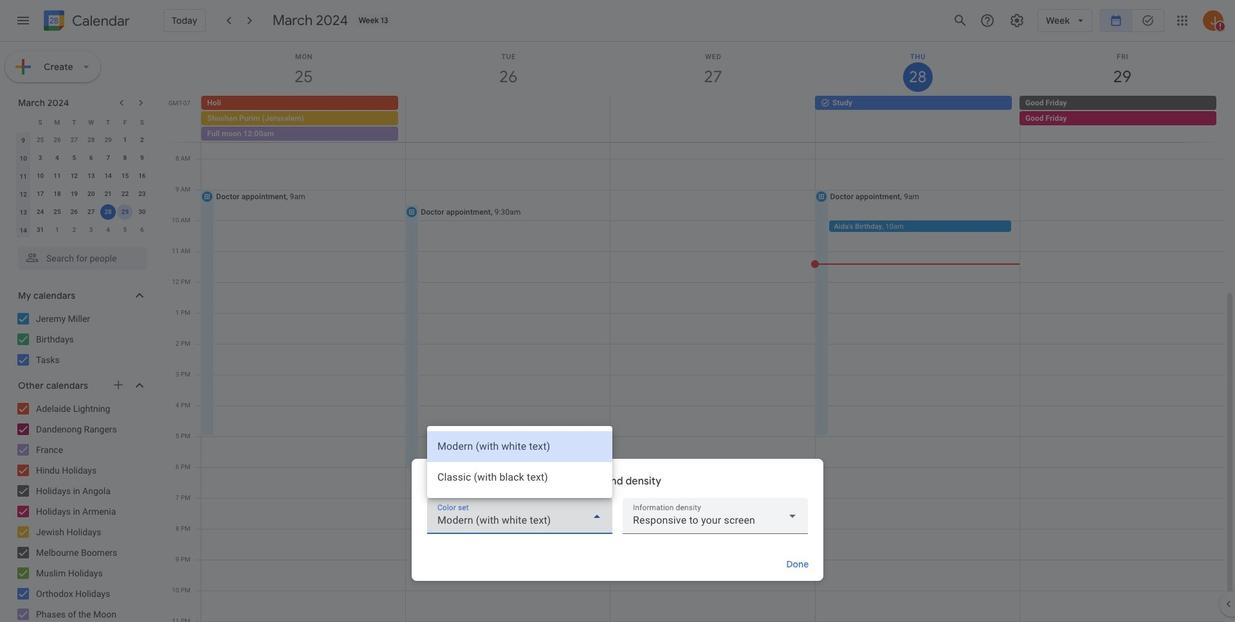 Task type: vqa. For each thing, say whether or not it's contained in the screenshot.
second pm from the top
no



Task type: locate. For each thing, give the bounding box(es) containing it.
heading
[[69, 13, 130, 29]]

february 25 element
[[33, 133, 48, 148]]

april 3 element
[[83, 223, 99, 238]]

5 element
[[66, 151, 82, 166]]

february 26 element
[[49, 133, 65, 148]]

9 element
[[134, 151, 150, 166]]

14 element
[[100, 169, 116, 184]]

None search field
[[0, 242, 160, 270]]

30 element
[[134, 205, 150, 220]]

february 29 element
[[100, 133, 116, 148]]

row
[[196, 96, 1235, 142], [15, 113, 151, 131], [15, 131, 151, 149], [15, 149, 151, 167], [15, 167, 151, 185], [15, 185, 151, 203], [15, 203, 151, 221], [15, 221, 151, 239]]

march 2024 grid
[[12, 113, 151, 239]]

2 element
[[134, 133, 150, 148]]

17 element
[[33, 187, 48, 202]]

1 option from the top
[[427, 432, 612, 463]]

21 element
[[100, 187, 116, 202]]

25 element
[[49, 205, 65, 220]]

1 element
[[117, 133, 133, 148]]

column header
[[15, 113, 32, 131]]

8 element
[[117, 151, 133, 166]]

dialog
[[412, 427, 823, 582]]

29 element
[[117, 205, 133, 220]]

april 4 element
[[100, 223, 116, 238]]

15 element
[[117, 169, 133, 184]]

option
[[427, 432, 612, 463], [427, 463, 612, 493]]

18 element
[[49, 187, 65, 202]]

16 element
[[134, 169, 150, 184]]

row group
[[15, 131, 151, 239]]

february 27 element
[[66, 133, 82, 148]]

20 element
[[83, 187, 99, 202]]

4 element
[[49, 151, 65, 166]]

cell
[[201, 96, 406, 142], [406, 96, 610, 142], [610, 96, 815, 142], [1020, 96, 1224, 142], [100, 203, 117, 221], [117, 203, 134, 221]]

color set list box
[[427, 427, 612, 499]]

heading inside calendar element
[[69, 13, 130, 29]]

grid
[[165, 42, 1235, 623]]

10 element
[[33, 169, 48, 184]]

None field
[[427, 499, 612, 535], [623, 499, 808, 535], [427, 499, 612, 535], [623, 499, 808, 535]]

26 element
[[66, 205, 82, 220]]

february 28 element
[[83, 133, 99, 148]]



Task type: describe. For each thing, give the bounding box(es) containing it.
7 element
[[100, 151, 116, 166]]

23 element
[[134, 187, 150, 202]]

31 element
[[33, 223, 48, 238]]

my calendars list
[[3, 309, 160, 371]]

22 element
[[117, 187, 133, 202]]

row group inside march 2024 grid
[[15, 131, 151, 239]]

other calendars list
[[3, 399, 160, 623]]

2 option from the top
[[427, 463, 612, 493]]

13 element
[[83, 169, 99, 184]]

27 element
[[83, 205, 99, 220]]

april 6 element
[[134, 223, 150, 238]]

april 5 element
[[117, 223, 133, 238]]

28, today element
[[100, 205, 116, 220]]

3 element
[[33, 151, 48, 166]]

12 element
[[66, 169, 82, 184]]

calendar element
[[41, 8, 130, 36]]

6 element
[[83, 151, 99, 166]]

april 2 element
[[66, 223, 82, 238]]

19 element
[[66, 187, 82, 202]]

column header inside march 2024 grid
[[15, 113, 32, 131]]

11 element
[[49, 169, 65, 184]]

main drawer image
[[15, 13, 31, 28]]

24 element
[[33, 205, 48, 220]]

april 1 element
[[49, 223, 65, 238]]



